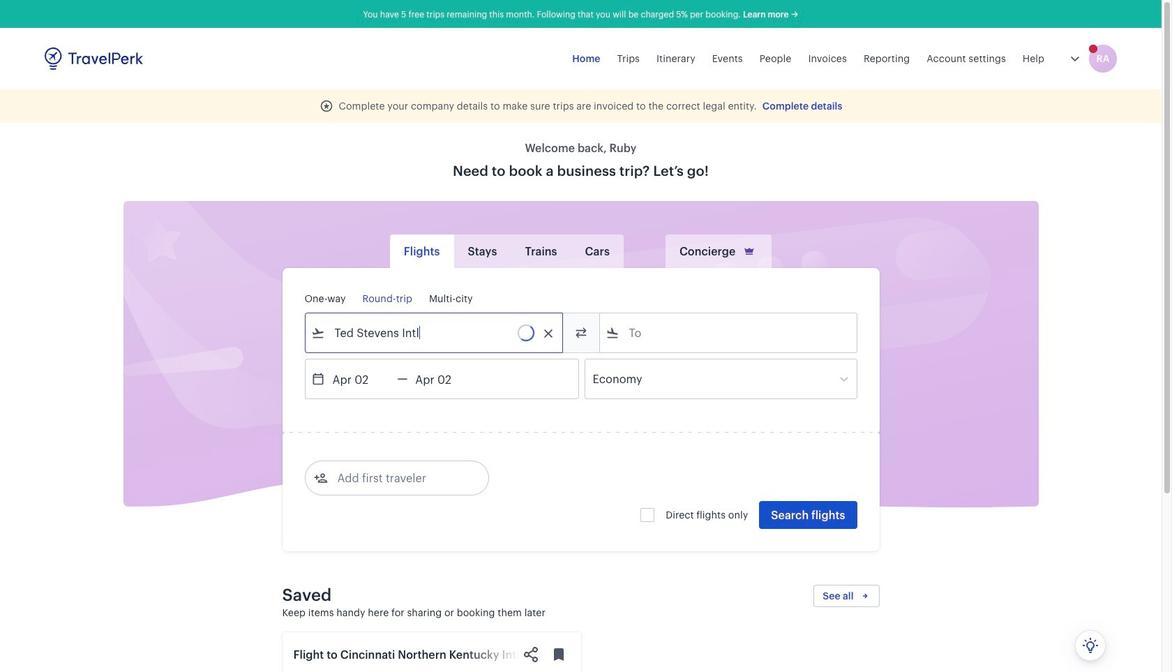 Task type: describe. For each thing, give the bounding box(es) containing it.
Depart text field
[[325, 359, 397, 399]]

To search field
[[619, 322, 839, 344]]



Task type: locate. For each thing, give the bounding box(es) containing it.
Return text field
[[408, 359, 480, 399]]

From search field
[[325, 322, 544, 344]]

Add first traveler search field
[[328, 467, 473, 489]]



